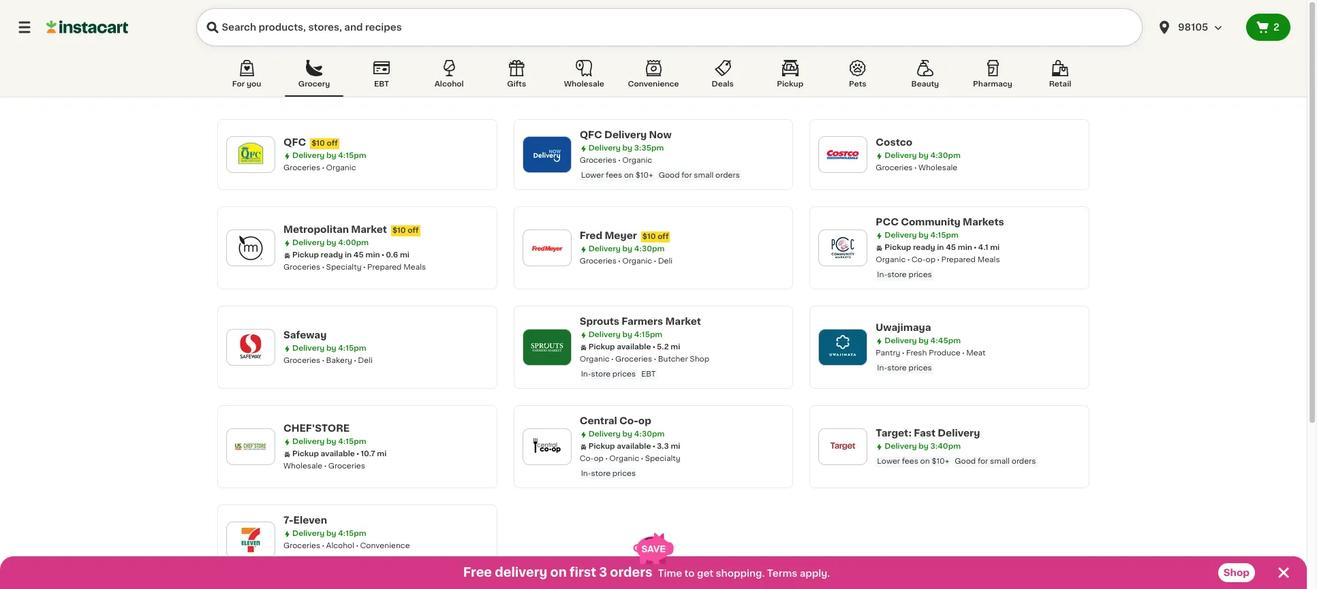 Task type: locate. For each thing, give the bounding box(es) containing it.
groceries organic down delivery by 3:35pm
[[580, 157, 652, 164]]

groceries down safeway
[[284, 357, 321, 365]]

delivery down qfc delivery now
[[589, 145, 621, 152]]

off up 0.6 mi
[[408, 227, 419, 234]]

pcc
[[876, 217, 899, 227]]

$10+ down 3:35pm
[[636, 172, 653, 179]]

groceries specialty prepared meals
[[284, 264, 426, 271]]

wholesale for wholesale
[[564, 80, 604, 88]]

ready
[[913, 244, 936, 252], [321, 252, 343, 259]]

co- down community
[[912, 256, 926, 264]]

in up organic co-op prepared meals
[[937, 244, 944, 252]]

prices down the co-op organic specialty
[[613, 470, 636, 478]]

shop categories tab list
[[217, 57, 1090, 97]]

2 vertical spatial lower
[[285, 558, 308, 565]]

0.6 mi
[[386, 252, 410, 259]]

lower fees on $10+ good for small orders down 3:40pm
[[878, 458, 1036, 466]]

by for safeway
[[326, 345, 336, 352]]

in-store prices for pcc community markets
[[878, 271, 932, 279]]

1 horizontal spatial min
[[958, 244, 973, 252]]

in-store prices down the co-op organic specialty
[[581, 470, 636, 478]]

0 horizontal spatial lower fees on $10+ good for small orders
[[581, 172, 740, 179]]

Search field
[[196, 8, 1143, 46]]

delivery by 4:15pm down sprouts farmers market
[[589, 331, 663, 339]]

1 vertical spatial $10+
[[932, 458, 950, 466]]

lower fees on $10+ good for small orders
[[581, 172, 740, 179], [878, 458, 1036, 466]]

by up groceries organic deli
[[623, 245, 633, 253]]

deli right bakery
[[358, 357, 373, 365]]

delivery for sprouts farmers market logo
[[589, 331, 621, 339]]

meals down 0.6 mi
[[404, 264, 426, 271]]

close image
[[1276, 565, 1292, 581]]

0 vertical spatial in-store prices
[[878, 271, 932, 279]]

mi up butcher at the bottom of page
[[671, 344, 681, 351]]

fees down delivery by 3:40pm
[[902, 458, 919, 466]]

by down sprouts farmers market
[[623, 331, 633, 339]]

0 horizontal spatial in
[[345, 252, 352, 259]]

alcohol button
[[420, 57, 479, 97]]

off inside metropolitan market $10 off
[[408, 227, 419, 234]]

0 vertical spatial small
[[694, 172, 714, 179]]

1 vertical spatial deli
[[358, 357, 373, 365]]

1 vertical spatial ebt
[[642, 371, 656, 378]]

pickup available up the co-op organic specialty
[[589, 443, 651, 451]]

45 for 4:00pm
[[354, 252, 364, 259]]

prices down fresh
[[909, 365, 932, 372]]

co-op organic specialty
[[580, 455, 681, 463]]

0 horizontal spatial market
[[351, 225, 387, 234]]

mi for pcc
[[991, 244, 1000, 252]]

4:15pm for sprouts farmers market
[[634, 331, 663, 339]]

convenience
[[628, 80, 679, 88], [360, 543, 410, 550]]

qfc up delivery by 3:35pm
[[580, 130, 602, 140]]

$10 inside fred meyer $10 off
[[643, 233, 656, 241]]

shop right butcher at the bottom of page
[[690, 356, 710, 363]]

pickup for chef'store
[[292, 451, 319, 458]]

4:30pm up "3.3"
[[634, 431, 665, 438]]

0 horizontal spatial orders
[[610, 567, 653, 579]]

0 vertical spatial specialty
[[326, 264, 362, 271]]

gifts button
[[488, 57, 546, 97]]

small
[[694, 172, 714, 179], [990, 458, 1010, 466]]

retail
[[1050, 80, 1072, 88]]

community
[[901, 217, 961, 227]]

0 horizontal spatial ebt
[[374, 80, 389, 88]]

delivery down uwajimaya at bottom
[[885, 337, 917, 345]]

by for chef'store
[[326, 438, 336, 446]]

mi right "3.3"
[[671, 443, 681, 451]]

0 horizontal spatial shop
[[690, 356, 710, 363]]

0 horizontal spatial $10+
[[340, 558, 357, 565]]

by for sprouts farmers market
[[623, 331, 633, 339]]

1 horizontal spatial deli
[[658, 258, 673, 265]]

wholesale
[[564, 80, 604, 88], [919, 164, 958, 172], [284, 463, 323, 470]]

specialty down "3.3"
[[645, 455, 681, 463]]

1 horizontal spatial alcohol
[[435, 80, 464, 88]]

1 horizontal spatial fees
[[606, 172, 622, 179]]

delivery down fred
[[589, 245, 621, 253]]

lower
[[581, 172, 604, 179], [878, 458, 900, 466], [285, 558, 308, 565]]

ready down delivery by 4:00pm
[[321, 252, 343, 259]]

by up fresh
[[919, 337, 929, 345]]

0 horizontal spatial 45
[[354, 252, 364, 259]]

0 horizontal spatial wholesale
[[284, 463, 323, 470]]

co- for central
[[620, 416, 639, 426]]

alcohol up lower fees on $10+
[[326, 543, 355, 550]]

in-
[[878, 271, 888, 279], [878, 365, 888, 372], [581, 371, 591, 378], [581, 470, 591, 478]]

delivery by 4:00pm
[[292, 239, 369, 247]]

2 vertical spatial in-store prices
[[581, 470, 636, 478]]

by for costco
[[919, 152, 929, 160]]

shop left close "icon"
[[1224, 568, 1250, 578]]

$10+ down groceries alcohol convenience
[[340, 558, 357, 565]]

0 horizontal spatial alcohol
[[326, 543, 355, 550]]

$10 up 0.6 mi
[[393, 227, 406, 234]]

1 horizontal spatial 45
[[946, 244, 956, 252]]

groceries down 10.7
[[328, 463, 365, 470]]

$10 for metropolitan
[[393, 227, 406, 234]]

min for 4:15pm
[[958, 244, 973, 252]]

groceries bakery deli
[[284, 357, 373, 365]]

uwajimaya
[[876, 323, 932, 333]]

lower fees on $10+ good for small orders down 3:35pm
[[581, 172, 740, 179]]

qfc delivery now
[[580, 130, 672, 140]]

shop
[[690, 356, 710, 363], [1224, 568, 1250, 578]]

3:35pm
[[634, 145, 664, 152]]

1 vertical spatial op
[[639, 416, 652, 426]]

in-store prices down fresh
[[878, 365, 932, 372]]

delivery by 4:30pm for costco
[[885, 152, 961, 160]]

deli down fred meyer $10 off
[[658, 258, 673, 265]]

ready for specialty
[[321, 252, 343, 259]]

to
[[685, 569, 695, 579]]

1 vertical spatial 4:30pm
[[634, 245, 665, 253]]

market up 5.2 mi
[[666, 317, 701, 327]]

delivery down eleven
[[292, 530, 325, 538]]

available
[[617, 344, 651, 351], [617, 443, 651, 451], [321, 451, 355, 458]]

1 horizontal spatial small
[[990, 458, 1010, 466]]

0 vertical spatial co-
[[912, 256, 926, 264]]

safeway logo image
[[233, 330, 269, 365]]

2 vertical spatial delivery by 4:30pm
[[589, 431, 665, 438]]

1 vertical spatial small
[[990, 458, 1010, 466]]

1 vertical spatial market
[[666, 317, 701, 327]]

delivery by 4:30pm down central co-op
[[589, 431, 665, 438]]

3.3
[[657, 443, 669, 451]]

qfc logo image
[[233, 137, 269, 172]]

convenience inside button
[[628, 80, 679, 88]]

alcohol
[[435, 80, 464, 88], [326, 543, 355, 550]]

metropolitan market logo image
[[233, 230, 269, 266]]

pickup for pcc community markets
[[885, 244, 912, 252]]

1 horizontal spatial ebt
[[642, 371, 656, 378]]

0 horizontal spatial $10
[[312, 140, 325, 147]]

for you
[[232, 80, 261, 88]]

by up groceries wholesale
[[919, 152, 929, 160]]

1 horizontal spatial groceries organic
[[580, 157, 652, 164]]

1 horizontal spatial co-
[[620, 416, 639, 426]]

meals
[[978, 256, 1000, 264], [404, 264, 426, 271]]

2 vertical spatial 4:30pm
[[634, 431, 665, 438]]

1 horizontal spatial shop
[[1224, 568, 1250, 578]]

by for pcc community markets
[[919, 232, 929, 239]]

by down central co-op
[[623, 431, 633, 438]]

delivery by 4:15pm for sprouts farmers market
[[589, 331, 663, 339]]

deals
[[712, 80, 734, 88]]

ready up organic co-op prepared meals
[[913, 244, 936, 252]]

delivery for target: fast delivery logo
[[885, 443, 917, 451]]

op down community
[[926, 256, 936, 264]]

target: fast delivery logo image
[[826, 429, 861, 465]]

by for uwajimaya
[[919, 337, 929, 345]]

2 horizontal spatial wholesale
[[919, 164, 958, 172]]

lower down 'target:'
[[878, 458, 900, 466]]

delivery down sprouts
[[589, 331, 621, 339]]

target:
[[876, 429, 912, 438]]

2 vertical spatial co-
[[580, 455, 594, 463]]

mi
[[991, 244, 1000, 252], [400, 252, 410, 259], [671, 344, 681, 351], [671, 443, 681, 451], [377, 451, 387, 458]]

98105 button
[[1149, 8, 1247, 46]]

in-store prices
[[878, 271, 932, 279], [878, 365, 932, 372], [581, 470, 636, 478]]

delivery down qfc $10 off
[[292, 152, 325, 160]]

4:30pm for central co-op
[[634, 431, 665, 438]]

delivery for costco logo
[[885, 152, 917, 160]]

$10+ down 3:40pm
[[932, 458, 950, 466]]

None search field
[[196, 8, 1143, 46]]

ebt
[[374, 80, 389, 88], [642, 371, 656, 378]]

0 horizontal spatial off
[[327, 140, 338, 147]]

1 vertical spatial specialty
[[645, 455, 681, 463]]

in for specialty
[[345, 252, 352, 259]]

1 vertical spatial co-
[[620, 416, 639, 426]]

0 horizontal spatial ready
[[321, 252, 343, 259]]

min
[[958, 244, 973, 252], [366, 252, 380, 259]]

pickup down pcc
[[885, 244, 912, 252]]

on
[[624, 172, 634, 179], [921, 458, 930, 466], [328, 558, 338, 565], [550, 567, 567, 579]]

sprouts farmers market
[[580, 317, 701, 327]]

gifts
[[507, 80, 526, 88]]

2 vertical spatial wholesale
[[284, 463, 323, 470]]

delivery by 4:15pm for 7-eleven
[[292, 530, 366, 538]]

wholesale inside wholesale button
[[564, 80, 604, 88]]

4.1
[[979, 244, 989, 252]]

0 vertical spatial wholesale
[[564, 80, 604, 88]]

delivery down chef'store
[[292, 438, 325, 446]]

1 horizontal spatial ready
[[913, 244, 936, 252]]

1 vertical spatial good
[[955, 458, 976, 466]]

fred meyer logo image
[[529, 230, 565, 266]]

safeway
[[284, 331, 327, 340]]

2 vertical spatial fees
[[310, 558, 326, 565]]

0 vertical spatial fees
[[606, 172, 622, 179]]

0 vertical spatial good
[[659, 172, 680, 179]]

orders
[[716, 172, 740, 179], [1012, 458, 1036, 466], [610, 567, 653, 579]]

0 horizontal spatial for
[[682, 172, 692, 179]]

1 horizontal spatial lower fees on $10+ good for small orders
[[878, 458, 1036, 466]]

1 vertical spatial convenience
[[360, 543, 410, 550]]

ebt right grocery
[[374, 80, 389, 88]]

pickup down central
[[589, 443, 615, 451]]

1 horizontal spatial $10
[[393, 227, 406, 234]]

by down qfc delivery now
[[623, 145, 633, 152]]

pickup ready in 45 min down delivery by 4:00pm
[[292, 252, 380, 259]]

op for central
[[639, 416, 652, 426]]

0 horizontal spatial groceries organic
[[284, 164, 356, 172]]

0 vertical spatial convenience
[[628, 80, 679, 88]]

0 horizontal spatial min
[[366, 252, 380, 259]]

mi right the 0.6
[[400, 252, 410, 259]]

min left 4.1
[[958, 244, 973, 252]]

fees down groceries alcohol convenience
[[310, 558, 326, 565]]

lower down delivery by 3:35pm
[[581, 172, 604, 179]]

4:15pm
[[338, 152, 366, 160], [931, 232, 959, 239], [634, 331, 663, 339], [338, 345, 366, 352], [338, 438, 366, 446], [338, 530, 366, 538]]

0 horizontal spatial specialty
[[326, 264, 362, 271]]

delivery by 4:15pm down qfc $10 off
[[292, 152, 366, 160]]

7-eleven logo image
[[233, 523, 269, 558]]

2 horizontal spatial $10
[[643, 233, 656, 241]]

$10
[[312, 140, 325, 147], [393, 227, 406, 234], [643, 233, 656, 241]]

delivery by 4:15pm for chef'store
[[292, 438, 366, 446]]

ebt down organic groceries butcher shop
[[642, 371, 656, 378]]

0 vertical spatial $10+
[[636, 172, 653, 179]]

wholesale up pcc community markets
[[919, 164, 958, 172]]

fast
[[914, 429, 936, 438]]

qfc right qfc logo
[[284, 138, 306, 147]]

market up the 4:00pm
[[351, 225, 387, 234]]

mi right 4.1
[[991, 244, 1000, 252]]

fees down delivery by 3:35pm
[[606, 172, 622, 179]]

1 horizontal spatial in
[[937, 244, 944, 252]]

4:30pm up groceries wholesale
[[931, 152, 961, 160]]

pickup down sprouts
[[589, 344, 615, 351]]

2 horizontal spatial off
[[658, 233, 669, 241]]

wholesale up qfc delivery now
[[564, 80, 604, 88]]

meals down 4.1 mi
[[978, 256, 1000, 264]]

co- right central
[[620, 416, 639, 426]]

co-
[[912, 256, 926, 264], [620, 416, 639, 426], [580, 455, 594, 463]]

pickup available for co-
[[589, 443, 651, 451]]

0 horizontal spatial qfc
[[284, 138, 306, 147]]

deli
[[658, 258, 673, 265], [358, 357, 373, 365]]

on down delivery by 3:35pm
[[624, 172, 634, 179]]

grocery
[[298, 80, 330, 88]]

1 horizontal spatial qfc
[[580, 130, 602, 140]]

convenience button
[[623, 57, 685, 97]]

store down the co-op organic specialty
[[591, 470, 611, 478]]

4:15pm for 7-eleven
[[338, 530, 366, 538]]

fred
[[580, 231, 603, 241]]

off inside fred meyer $10 off
[[658, 233, 669, 241]]

delivery down safeway
[[292, 345, 325, 352]]

costco logo image
[[826, 137, 861, 172]]

delivery by 4:30pm up groceries wholesale
[[885, 152, 961, 160]]

0 vertical spatial alcohol
[[435, 80, 464, 88]]

1 vertical spatial orders
[[1012, 458, 1036, 466]]

delivery by 4:15pm
[[292, 152, 366, 160], [885, 232, 959, 239], [589, 331, 663, 339], [292, 345, 366, 352], [292, 438, 366, 446], [292, 530, 366, 538]]

$10+
[[636, 172, 653, 179], [932, 458, 950, 466], [340, 558, 357, 565]]

delivery by 4:15pm for safeway
[[292, 345, 366, 352]]

market
[[351, 225, 387, 234], [666, 317, 701, 327]]

lower down the 7-
[[285, 558, 308, 565]]

1 horizontal spatial wholesale
[[564, 80, 604, 88]]

pickup available
[[589, 344, 651, 351], [589, 443, 651, 451], [292, 451, 355, 458]]

available for farmers
[[617, 344, 651, 351]]

organic groceries butcher shop
[[580, 356, 710, 363]]

co- down central
[[580, 455, 594, 463]]

1 horizontal spatial market
[[666, 317, 701, 327]]

pickup ready in 45 min
[[885, 244, 973, 252], [292, 252, 380, 259]]

alcohol left gifts on the left top of the page
[[435, 80, 464, 88]]

delivery by 4:15pm down community
[[885, 232, 959, 239]]

0 vertical spatial for
[[682, 172, 692, 179]]

0 horizontal spatial pickup ready in 45 min
[[292, 252, 380, 259]]

4:30pm up groceries organic deli
[[634, 245, 665, 253]]

1 horizontal spatial op
[[639, 416, 652, 426]]

by down fast
[[919, 443, 929, 451]]

on down delivery by 3:40pm
[[921, 458, 930, 466]]

2 horizontal spatial co-
[[912, 256, 926, 264]]

store down pantry at the bottom right of the page
[[888, 365, 907, 372]]

pickup ready in 45 min up organic co-op prepared meals
[[885, 244, 973, 252]]

45 for 4:15pm
[[946, 244, 956, 252]]

2 horizontal spatial lower
[[878, 458, 900, 466]]

pets
[[849, 80, 867, 88]]

prepared
[[942, 256, 976, 264], [367, 264, 402, 271]]

in- down pcc
[[878, 271, 888, 279]]

1 vertical spatial fees
[[902, 458, 919, 466]]

0 vertical spatial ebt
[[374, 80, 389, 88]]

45 up organic co-op prepared meals
[[946, 244, 956, 252]]

delivery for the "fred meyer logo"
[[589, 245, 621, 253]]

delivery by 4:15pm up groceries bakery deli
[[292, 345, 366, 352]]

eleven
[[294, 516, 327, 526]]

delivery for chef'store logo
[[292, 438, 325, 446]]

specialty down the 4:00pm
[[326, 264, 362, 271]]

pickup right "deals"
[[777, 80, 804, 88]]

wholesale groceries
[[284, 463, 365, 470]]

qfc for qfc delivery now
[[580, 130, 602, 140]]

shop button
[[1219, 564, 1256, 583]]

1 horizontal spatial convenience
[[628, 80, 679, 88]]

shop inside button
[[1224, 568, 1250, 578]]

$10 inside metropolitan market $10 off
[[393, 227, 406, 234]]

1 horizontal spatial meals
[[978, 256, 1000, 264]]

1 vertical spatial shop
[[1224, 568, 1250, 578]]

1 horizontal spatial for
[[978, 458, 989, 466]]

sprouts farmers market logo image
[[529, 330, 565, 365]]

pharmacy
[[973, 80, 1013, 88]]

lower fees on $10+
[[285, 558, 357, 565]]

delivery
[[605, 130, 647, 140], [589, 145, 621, 152], [292, 152, 325, 160], [885, 152, 917, 160], [885, 232, 917, 239], [292, 239, 325, 247], [589, 245, 621, 253], [589, 331, 621, 339], [885, 337, 917, 345], [292, 345, 325, 352], [938, 429, 980, 438], [589, 431, 621, 438], [292, 438, 325, 446], [885, 443, 917, 451], [292, 530, 325, 538]]



Task type: vqa. For each thing, say whether or not it's contained in the screenshot.
Delivery related to Costco logo
yes



Task type: describe. For each thing, give the bounding box(es) containing it.
2 button
[[1247, 14, 1291, 41]]

0 horizontal spatial lower
[[285, 558, 308, 565]]

groceries down costco
[[876, 164, 913, 172]]

groceries organic for 4:15pm
[[284, 164, 356, 172]]

in-store prices for central co-op
[[581, 470, 636, 478]]

you
[[247, 80, 261, 88]]

beauty button
[[896, 57, 955, 97]]

by down qfc $10 off
[[326, 152, 336, 160]]

1 horizontal spatial lower
[[581, 172, 604, 179]]

pickup available up wholesale groceries
[[292, 451, 355, 458]]

7-eleven
[[284, 516, 327, 526]]

1 vertical spatial alcohol
[[326, 543, 355, 550]]

3.3 mi
[[657, 443, 681, 451]]

by for target: fast delivery
[[919, 443, 929, 451]]

0 horizontal spatial good
[[659, 172, 680, 179]]

get
[[697, 569, 714, 579]]

delivery for the qfc delivery now logo
[[589, 145, 621, 152]]

fred meyer $10 off
[[580, 231, 669, 241]]

beauty
[[912, 80, 939, 88]]

10.7 mi
[[361, 451, 387, 458]]

butcher
[[658, 356, 688, 363]]

qfc for qfc $10 off
[[284, 138, 306, 147]]

available for co-
[[617, 443, 651, 451]]

alcohol inside button
[[435, 80, 464, 88]]

organic down pcc
[[876, 256, 906, 264]]

0 vertical spatial lower fees on $10+ good for small orders
[[581, 172, 740, 179]]

in- down the co-op organic specialty
[[581, 470, 591, 478]]

terms
[[767, 569, 798, 579]]

5.2 mi
[[657, 344, 681, 351]]

groceries alcohol convenience
[[284, 543, 410, 550]]

organic up in-store prices ebt
[[580, 356, 610, 363]]

1 vertical spatial in-store prices
[[878, 365, 932, 372]]

pcc community markets
[[876, 217, 1005, 227]]

7-
[[284, 516, 294, 526]]

5.2
[[657, 344, 669, 351]]

deli for groceries organic deli
[[658, 258, 673, 265]]

by for qfc delivery now
[[623, 145, 633, 152]]

1 horizontal spatial prepared
[[942, 256, 976, 264]]

delivery for central co-op logo
[[589, 431, 621, 438]]

1 horizontal spatial good
[[955, 458, 976, 466]]

organic down delivery by 3:35pm
[[623, 157, 652, 164]]

4:15pm for safeway
[[338, 345, 366, 352]]

0 horizontal spatial co-
[[580, 455, 594, 463]]

for
[[232, 80, 245, 88]]

ready for co-
[[913, 244, 936, 252]]

wholesale for wholesale groceries
[[284, 463, 323, 470]]

0.6
[[386, 252, 398, 259]]

store down organic groceries butcher shop
[[591, 371, 611, 378]]

delivery by 4:45pm
[[885, 337, 961, 345]]

mi for sprouts
[[671, 344, 681, 351]]

central co-op
[[580, 416, 652, 426]]

2
[[1274, 22, 1280, 32]]

off for metropolitan
[[408, 227, 419, 234]]

instacart image
[[46, 19, 128, 35]]

in- up central
[[581, 371, 591, 378]]

2 vertical spatial $10+
[[340, 558, 357, 565]]

delivery for metropolitan market logo
[[292, 239, 325, 247]]

wholesale button
[[555, 57, 614, 97]]

$10 inside qfc $10 off
[[312, 140, 325, 147]]

meat
[[967, 350, 986, 357]]

retail button
[[1031, 57, 1090, 97]]

pharmacy button
[[964, 57, 1022, 97]]

delivery for uwajimaya logo
[[885, 337, 917, 345]]

store down organic co-op prepared meals
[[888, 271, 907, 279]]

delivery for qfc logo
[[292, 152, 325, 160]]

2 horizontal spatial orders
[[1012, 458, 1036, 466]]

4:30pm for costco
[[931, 152, 961, 160]]

98105 button
[[1157, 8, 1239, 46]]

prices down organic co-op prepared meals
[[909, 271, 932, 279]]

costco
[[876, 138, 913, 147]]

pickup ready in 45 min for 4:15pm
[[885, 244, 973, 252]]

prices down organic groceries butcher shop
[[613, 371, 636, 378]]

in for co-op
[[937, 244, 944, 252]]

98105
[[1179, 22, 1209, 32]]

in-store prices ebt
[[581, 371, 656, 378]]

organic down fred meyer $10 off
[[623, 258, 652, 265]]

0 horizontal spatial meals
[[404, 264, 426, 271]]

delivery by 3:40pm
[[885, 443, 961, 451]]

sprouts
[[580, 317, 620, 327]]

available up wholesale groceries
[[321, 451, 355, 458]]

4:45pm
[[931, 337, 961, 345]]

delivery for 7-eleven logo
[[292, 530, 325, 538]]

4:15pm for chef'store
[[338, 438, 366, 446]]

groceries down delivery by 3:35pm
[[580, 157, 617, 164]]

markets
[[963, 217, 1005, 227]]

deals button
[[694, 57, 752, 97]]

groceries down delivery by 4:00pm
[[284, 264, 321, 271]]

metropolitan
[[284, 225, 349, 234]]

mi right 10.7
[[377, 451, 387, 458]]

by for 7-eleven
[[326, 530, 336, 538]]

by for central co-op
[[623, 431, 633, 438]]

0 horizontal spatial fees
[[310, 558, 326, 565]]

off for fred
[[658, 233, 669, 241]]

save image
[[634, 533, 674, 565]]

4:15pm for pcc community markets
[[931, 232, 959, 239]]

groceries organic deli
[[580, 258, 673, 265]]

delivery up delivery by 3:35pm
[[605, 130, 647, 140]]

on down groceries alcohol convenience
[[328, 558, 338, 565]]

1 horizontal spatial $10+
[[636, 172, 653, 179]]

0 horizontal spatial small
[[694, 172, 714, 179]]

2 horizontal spatial fees
[[902, 458, 919, 466]]

pickup inside button
[[777, 80, 804, 88]]

target: fast delivery
[[876, 429, 980, 438]]

metropolitan market $10 off
[[284, 225, 419, 234]]

delivery by 3:35pm
[[589, 145, 664, 152]]

3:40pm
[[931, 443, 961, 451]]

qfc delivery now logo image
[[529, 137, 565, 172]]

1 horizontal spatial orders
[[716, 172, 740, 179]]

groceries organic for 3:35pm
[[580, 157, 652, 164]]

1 horizontal spatial specialty
[[645, 455, 681, 463]]

4.1 mi
[[979, 244, 1000, 252]]

chef'store
[[284, 424, 350, 434]]

ebt inside "button"
[[374, 80, 389, 88]]

chef'store logo image
[[233, 429, 269, 465]]

groceries up lower fees on $10+
[[284, 543, 321, 550]]

groceries wholesale
[[876, 164, 958, 172]]

pantry
[[876, 350, 901, 357]]

pickup ready in 45 min for 4:00pm
[[292, 252, 380, 259]]

$10 for fred
[[643, 233, 656, 241]]

bakery
[[326, 357, 352, 365]]

shopping.
[[716, 569, 765, 579]]

first
[[570, 567, 596, 579]]

pantry fresh produce meat
[[876, 350, 986, 357]]

deli for groceries bakery deli
[[358, 357, 373, 365]]

3
[[599, 567, 607, 579]]

in- down pantry at the bottom right of the page
[[878, 365, 888, 372]]

free delivery on first 3 orders time to get shopping. terms apply.
[[463, 567, 830, 579]]

1 vertical spatial lower fees on $10+ good for small orders
[[878, 458, 1036, 466]]

delivery for pcc community markets logo
[[885, 232, 917, 239]]

0 vertical spatial shop
[[690, 356, 710, 363]]

groceries up in-store prices ebt
[[616, 356, 652, 363]]

pcc community markets logo image
[[826, 230, 861, 266]]

1 vertical spatial wholesale
[[919, 164, 958, 172]]

farmers
[[622, 317, 663, 327]]

grocery button
[[285, 57, 344, 97]]

0 horizontal spatial convenience
[[360, 543, 410, 550]]

now
[[649, 130, 672, 140]]

10.7
[[361, 451, 375, 458]]

groceries down fred
[[580, 258, 617, 265]]

2 vertical spatial orders
[[610, 567, 653, 579]]

co- for organic
[[912, 256, 926, 264]]

4:00pm
[[338, 239, 369, 247]]

fresh
[[907, 350, 927, 357]]

qfc $10 off
[[284, 138, 338, 147]]

organic down qfc $10 off
[[326, 164, 356, 172]]

produce
[[929, 350, 961, 357]]

time
[[658, 569, 682, 579]]

groceries down qfc $10 off
[[284, 164, 321, 172]]

apply.
[[800, 569, 830, 579]]

delivery for safeway logo
[[292, 345, 325, 352]]

ebt button
[[352, 57, 411, 97]]

delivery up 3:40pm
[[938, 429, 980, 438]]

on left first
[[550, 567, 567, 579]]

delivery
[[495, 567, 548, 579]]

uwajimaya logo image
[[826, 330, 861, 365]]

2 horizontal spatial $10+
[[932, 458, 950, 466]]

delivery by 4:15pm for pcc community markets
[[885, 232, 959, 239]]

off inside qfc $10 off
[[327, 140, 338, 147]]

mi for central
[[671, 443, 681, 451]]

central
[[580, 416, 617, 426]]

1 vertical spatial delivery by 4:30pm
[[589, 245, 665, 253]]

pickup available for farmers
[[589, 344, 651, 351]]

pets button
[[829, 57, 887, 97]]

1 vertical spatial lower
[[878, 458, 900, 466]]

central co-op logo image
[[529, 429, 565, 465]]

0 vertical spatial market
[[351, 225, 387, 234]]

meyer
[[605, 231, 637, 241]]

delivery by 4:30pm for central co-op
[[589, 431, 665, 438]]

free
[[463, 567, 492, 579]]

0 horizontal spatial prepared
[[367, 264, 402, 271]]

for you button
[[217, 57, 276, 97]]

pickup for central co-op
[[589, 443, 615, 451]]

min for 4:00pm
[[366, 252, 380, 259]]

pickup button
[[761, 57, 820, 97]]

organic co-op prepared meals
[[876, 256, 1000, 264]]

organic down central co-op
[[610, 455, 640, 463]]

by down metropolitan
[[326, 239, 336, 247]]

op for organic
[[926, 256, 936, 264]]

pickup for sprouts farmers market
[[589, 344, 615, 351]]

2 vertical spatial op
[[594, 455, 604, 463]]

pickup down metropolitan
[[292, 252, 319, 259]]



